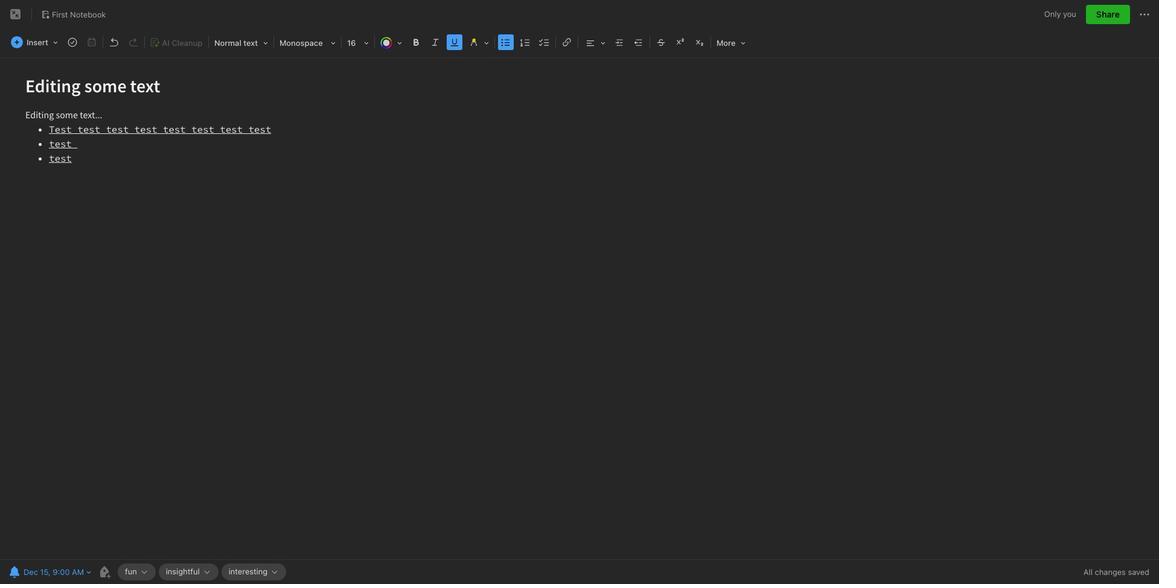 Task type: locate. For each thing, give the bounding box(es) containing it.
bulleted list image
[[497, 34, 514, 51]]

insert
[[27, 37, 48, 47]]

9:00
[[53, 568, 70, 577]]

note window element
[[0, 0, 1159, 584]]

Insert field
[[8, 34, 62, 51]]

task image
[[64, 34, 81, 51]]

underline image
[[446, 34, 463, 51]]

first notebook button
[[37, 6, 110, 23]]

first
[[52, 9, 68, 19]]

normal
[[214, 38, 241, 48]]

all
[[1084, 568, 1093, 577]]

share
[[1096, 9, 1120, 19]]

notebook
[[70, 9, 106, 19]]

checklist image
[[536, 34, 553, 51]]

interesting button
[[221, 564, 286, 581]]

subscript image
[[691, 34, 708, 51]]

collapse note image
[[8, 7, 23, 22]]

italic image
[[427, 34, 444, 51]]

Note Editor text field
[[0, 58, 1159, 560]]

normal text
[[214, 38, 258, 48]]

fun button
[[118, 564, 156, 581]]

Font family field
[[275, 34, 340, 51]]

more actions image
[[1138, 7, 1152, 22]]

saved
[[1128, 568, 1150, 577]]

dec
[[24, 568, 38, 577]]

only you
[[1044, 9, 1077, 19]]

insightful button
[[159, 564, 218, 581]]

Edit reminder field
[[6, 564, 92, 581]]

More actions field
[[1138, 5, 1152, 24]]

insightful Tag actions field
[[200, 568, 211, 577]]

monospace
[[280, 38, 323, 48]]

Heading level field
[[210, 34, 272, 51]]

numbered list image
[[517, 34, 534, 51]]

superscript image
[[672, 34, 689, 51]]

Alignment field
[[580, 34, 610, 51]]

Highlight field
[[464, 34, 493, 51]]

outdent image
[[630, 34, 647, 51]]

only
[[1044, 9, 1061, 19]]

fun Tag actions field
[[137, 568, 148, 577]]

add tag image
[[97, 565, 112, 580]]

Font color field
[[376, 34, 406, 51]]

fun
[[125, 567, 137, 577]]



Task type: vqa. For each thing, say whether or not it's contained in the screenshot.
Alignment field
yes



Task type: describe. For each thing, give the bounding box(es) containing it.
share button
[[1086, 5, 1130, 24]]

you
[[1063, 9, 1077, 19]]

am
[[72, 568, 84, 577]]

strikethrough image
[[653, 34, 670, 51]]

bold image
[[408, 34, 424, 51]]

insightful
[[166, 567, 200, 577]]

16
[[347, 38, 356, 48]]

interesting Tag actions field
[[268, 568, 279, 577]]

first notebook
[[52, 9, 106, 19]]

Font size field
[[343, 34, 373, 51]]

undo image
[[106, 34, 123, 51]]

more
[[717, 38, 736, 48]]

15,
[[40, 568, 51, 577]]

text
[[244, 38, 258, 48]]

insert link image
[[558, 34, 575, 51]]

dec 15, 9:00 am
[[24, 568, 84, 577]]

dec 15, 9:00 am button
[[6, 564, 85, 581]]

interesting
[[229, 567, 268, 577]]

More field
[[712, 34, 750, 51]]

all changes saved
[[1084, 568, 1150, 577]]

changes
[[1095, 568, 1126, 577]]

indent image
[[611, 34, 628, 51]]



